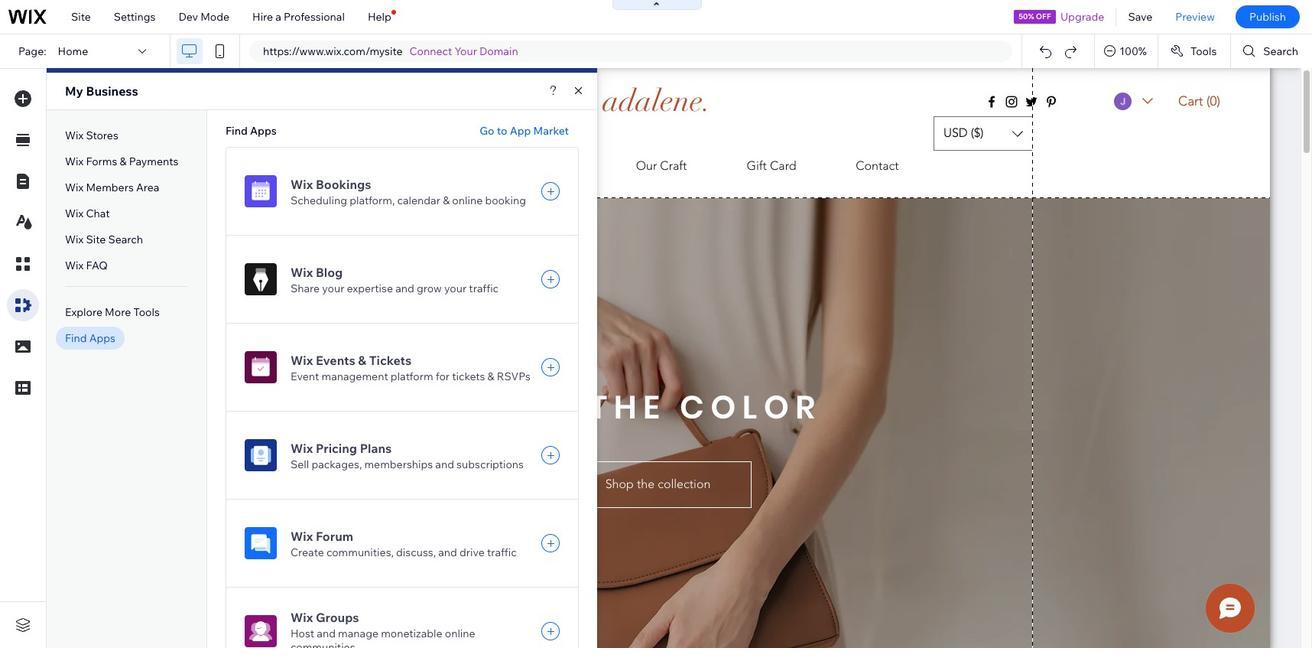 Task type: describe. For each thing, give the bounding box(es) containing it.
expertise
[[347, 282, 393, 295]]

& right the forms
[[120, 155, 127, 168]]

home
[[58, 44, 88, 58]]

scheduling
[[291, 194, 347, 207]]

1 your from the left
[[322, 282, 345, 295]]

settings
[[114, 10, 156, 24]]

subscriptions
[[457, 458, 524, 471]]

connect
[[410, 44, 452, 58]]

0 horizontal spatial find apps
[[65, 331, 115, 345]]

50%
[[1019, 11, 1035, 21]]

my business
[[65, 83, 138, 99]]

1 horizontal spatial apps
[[250, 124, 277, 138]]

booking
[[485, 194, 526, 207]]

wix forum create communities, discuss, and drive traffic
[[291, 529, 517, 559]]

market
[[534, 124, 569, 138]]

professional
[[284, 10, 345, 24]]

1 horizontal spatial find apps
[[226, 124, 277, 138]]

blog
[[316, 265, 343, 280]]

manage
[[338, 627, 379, 640]]

wix site search
[[65, 233, 143, 246]]

area
[[136, 181, 159, 194]]

wix for blog
[[291, 265, 313, 280]]

forms
[[86, 155, 117, 168]]

hire
[[253, 10, 273, 24]]

wix for forms
[[65, 155, 84, 168]]

pricing
[[316, 441, 357, 456]]

your
[[455, 44, 477, 58]]

payments
[[129, 155, 179, 168]]

mode
[[201, 10, 230, 24]]

event
[[291, 370, 319, 383]]

wix for stores
[[65, 129, 84, 142]]

https://www.wix.com/mysite connect your domain
[[263, 44, 518, 58]]

management
[[322, 370, 388, 383]]

memberships
[[364, 458, 433, 471]]

app
[[510, 124, 531, 138]]

traffic inside wix blog share your expertise and grow your traffic
[[469, 282, 499, 295]]

& right tickets
[[488, 370, 495, 383]]

publish
[[1250, 10, 1287, 24]]

0 horizontal spatial tools
[[133, 305, 160, 319]]

help
[[368, 10, 392, 24]]

off
[[1037, 11, 1052, 21]]

0 vertical spatial site
[[71, 10, 91, 24]]

platform,
[[350, 194, 395, 207]]

members
[[86, 181, 134, 194]]

bookings
[[316, 177, 371, 192]]

tickets
[[452, 370, 485, 383]]

wix groups host and manage monetizable online communities
[[291, 610, 476, 648]]

go to app market
[[480, 124, 569, 138]]

and inside "wix groups host and manage monetizable online communities"
[[317, 627, 336, 640]]

create
[[291, 545, 324, 559]]

1 horizontal spatial find
[[226, 124, 248, 138]]

tools button
[[1159, 34, 1231, 68]]

& up management
[[358, 353, 367, 368]]

monetizable
[[381, 627, 443, 640]]

wix events & tickets event management platform for tickets & rsvps
[[291, 353, 531, 383]]

platform
[[391, 370, 433, 383]]

search button
[[1232, 34, 1313, 68]]

communities
[[291, 640, 355, 648]]

upgrade
[[1061, 10, 1105, 24]]

hire a professional
[[253, 10, 345, 24]]

wix for faq
[[65, 259, 84, 272]]

wix for site
[[65, 233, 84, 246]]

a
[[276, 10, 281, 24]]

100% button
[[1096, 34, 1158, 68]]

faq
[[86, 259, 108, 272]]

host
[[291, 627, 315, 640]]

events
[[316, 353, 356, 368]]



Task type: vqa. For each thing, say whether or not it's contained in the screenshot.
left "Search"
yes



Task type: locate. For each thing, give the bounding box(es) containing it.
for
[[436, 370, 450, 383]]

1 vertical spatial online
[[445, 627, 476, 640]]

0 horizontal spatial your
[[322, 282, 345, 295]]

wix blog share your expertise and grow your traffic
[[291, 265, 499, 295]]

my
[[65, 83, 83, 99]]

0 vertical spatial online
[[452, 194, 483, 207]]

stores
[[86, 129, 118, 142]]

wix up event
[[291, 353, 313, 368]]

wix up wix faq on the left of page
[[65, 233, 84, 246]]

your right 'grow'
[[445, 282, 467, 295]]

wix for bookings
[[291, 177, 313, 192]]

0 vertical spatial traffic
[[469, 282, 499, 295]]

chat
[[86, 207, 110, 220]]

search down publish
[[1264, 44, 1299, 58]]

0 vertical spatial find apps
[[226, 124, 277, 138]]

wix inside wix bookings scheduling platform, calendar & online booking
[[291, 177, 313, 192]]

0 vertical spatial apps
[[250, 124, 277, 138]]

dev
[[179, 10, 198, 24]]

domain
[[480, 44, 518, 58]]

wix up host
[[291, 610, 313, 625]]

0 horizontal spatial apps
[[89, 331, 115, 345]]

wix stores
[[65, 129, 118, 142]]

and left drive
[[439, 545, 457, 559]]

packages,
[[312, 458, 362, 471]]

plans
[[360, 441, 392, 456]]

wix faq
[[65, 259, 108, 272]]

tools right 'more'
[[133, 305, 160, 319]]

wix left stores
[[65, 129, 84, 142]]

rsvps
[[497, 370, 531, 383]]

wix
[[65, 129, 84, 142], [65, 155, 84, 168], [291, 177, 313, 192], [65, 181, 84, 194], [65, 207, 84, 220], [65, 233, 84, 246], [65, 259, 84, 272], [291, 265, 313, 280], [291, 353, 313, 368], [291, 441, 313, 456], [291, 529, 313, 544], [291, 610, 313, 625]]

2 your from the left
[[445, 282, 467, 295]]

50% off
[[1019, 11, 1052, 21]]

site
[[71, 10, 91, 24], [86, 233, 106, 246]]

apps
[[250, 124, 277, 138], [89, 331, 115, 345]]

wix pricing plans sell packages, memberships and subscriptions
[[291, 441, 524, 471]]

wix for groups
[[291, 610, 313, 625]]

0 horizontal spatial search
[[108, 233, 143, 246]]

online for bookings
[[452, 194, 483, 207]]

wix inside wix blog share your expertise and grow your traffic
[[291, 265, 313, 280]]

1 horizontal spatial tools
[[1191, 44, 1217, 58]]

wix up scheduling at the left top of page
[[291, 177, 313, 192]]

& inside wix bookings scheduling platform, calendar & online booking
[[443, 194, 450, 207]]

0 vertical spatial tools
[[1191, 44, 1217, 58]]

groups
[[316, 610, 359, 625]]

share
[[291, 282, 320, 295]]

traffic
[[469, 282, 499, 295], [487, 545, 517, 559]]

1 vertical spatial find apps
[[65, 331, 115, 345]]

100%
[[1120, 44, 1147, 58]]

https://www.wix.com/mysite
[[263, 44, 403, 58]]

wix inside "wix groups host and manage monetizable online communities"
[[291, 610, 313, 625]]

wix up 'wix chat' in the left of the page
[[65, 181, 84, 194]]

and left 'grow'
[[396, 282, 415, 295]]

1 vertical spatial search
[[108, 233, 143, 246]]

calendar
[[397, 194, 441, 207]]

save button
[[1117, 0, 1165, 34]]

wix for pricing
[[291, 441, 313, 456]]

wix left 'faq'
[[65, 259, 84, 272]]

grow
[[417, 282, 442, 295]]

and left subscriptions
[[436, 458, 454, 471]]

and inside wix blog share your expertise and grow your traffic
[[396, 282, 415, 295]]

site up 'faq'
[[86, 233, 106, 246]]

traffic right drive
[[487, 545, 517, 559]]

wix up share in the top of the page
[[291, 265, 313, 280]]

wix up create at the bottom of the page
[[291, 529, 313, 544]]

wix for members
[[65, 181, 84, 194]]

wix for forum
[[291, 529, 313, 544]]

go
[[480, 124, 495, 138]]

1 horizontal spatial your
[[445, 282, 467, 295]]

save
[[1129, 10, 1153, 24]]

tools
[[1191, 44, 1217, 58], [133, 305, 160, 319]]

wix left the forms
[[65, 155, 84, 168]]

online inside wix bookings scheduling platform, calendar & online booking
[[452, 194, 483, 207]]

wix inside 'wix events & tickets event management platform for tickets & rsvps'
[[291, 353, 313, 368]]

tickets
[[369, 353, 412, 368]]

tools inside button
[[1191, 44, 1217, 58]]

and inside wix forum create communities, discuss, and drive traffic
[[439, 545, 457, 559]]

and
[[396, 282, 415, 295], [436, 458, 454, 471], [439, 545, 457, 559], [317, 627, 336, 640]]

go to app market button
[[470, 124, 579, 138]]

search inside "button"
[[1264, 44, 1299, 58]]

search down chat
[[108, 233, 143, 246]]

traffic right 'grow'
[[469, 282, 499, 295]]

wix up sell
[[291, 441, 313, 456]]

wix members area
[[65, 181, 159, 194]]

wix for events
[[291, 353, 313, 368]]

search
[[1264, 44, 1299, 58], [108, 233, 143, 246]]

online
[[452, 194, 483, 207], [445, 627, 476, 640]]

wix left chat
[[65, 207, 84, 220]]

to
[[497, 124, 508, 138]]

wix inside wix forum create communities, discuss, and drive traffic
[[291, 529, 313, 544]]

business
[[86, 83, 138, 99]]

explore
[[65, 305, 102, 319]]

wix chat
[[65, 207, 110, 220]]

find
[[226, 124, 248, 138], [65, 331, 87, 345]]

1 vertical spatial traffic
[[487, 545, 517, 559]]

discuss,
[[396, 545, 436, 559]]

and down groups
[[317, 627, 336, 640]]

dev mode
[[179, 10, 230, 24]]

online for groups
[[445, 627, 476, 640]]

1 vertical spatial tools
[[133, 305, 160, 319]]

&
[[120, 155, 127, 168], [443, 194, 450, 207], [358, 353, 367, 368], [488, 370, 495, 383]]

site up home
[[71, 10, 91, 24]]

your
[[322, 282, 345, 295], [445, 282, 467, 295]]

& right calendar
[[443, 194, 450, 207]]

online right monetizable at the bottom left of page
[[445, 627, 476, 640]]

1 vertical spatial site
[[86, 233, 106, 246]]

publish button
[[1236, 5, 1301, 28]]

wix forms & payments
[[65, 155, 179, 168]]

wix inside the wix pricing plans sell packages, memberships and subscriptions
[[291, 441, 313, 456]]

1 horizontal spatial search
[[1264, 44, 1299, 58]]

sell
[[291, 458, 309, 471]]

drive
[[460, 545, 485, 559]]

1 vertical spatial find
[[65, 331, 87, 345]]

find apps
[[226, 124, 277, 138], [65, 331, 115, 345]]

online left booking
[[452, 194, 483, 207]]

tools down preview
[[1191, 44, 1217, 58]]

1 vertical spatial apps
[[89, 331, 115, 345]]

traffic inside wix forum create communities, discuss, and drive traffic
[[487, 545, 517, 559]]

more
[[105, 305, 131, 319]]

wix for chat
[[65, 207, 84, 220]]

0 horizontal spatial find
[[65, 331, 87, 345]]

0 vertical spatial find
[[226, 124, 248, 138]]

online inside "wix groups host and manage monetizable online communities"
[[445, 627, 476, 640]]

forum
[[316, 529, 353, 544]]

wix bookings scheduling platform, calendar & online booking
[[291, 177, 526, 207]]

preview
[[1176, 10, 1216, 24]]

explore more tools
[[65, 305, 160, 319]]

and inside the wix pricing plans sell packages, memberships and subscriptions
[[436, 458, 454, 471]]

0 vertical spatial search
[[1264, 44, 1299, 58]]

your down blog
[[322, 282, 345, 295]]

preview button
[[1165, 0, 1227, 34]]

communities,
[[327, 545, 394, 559]]



